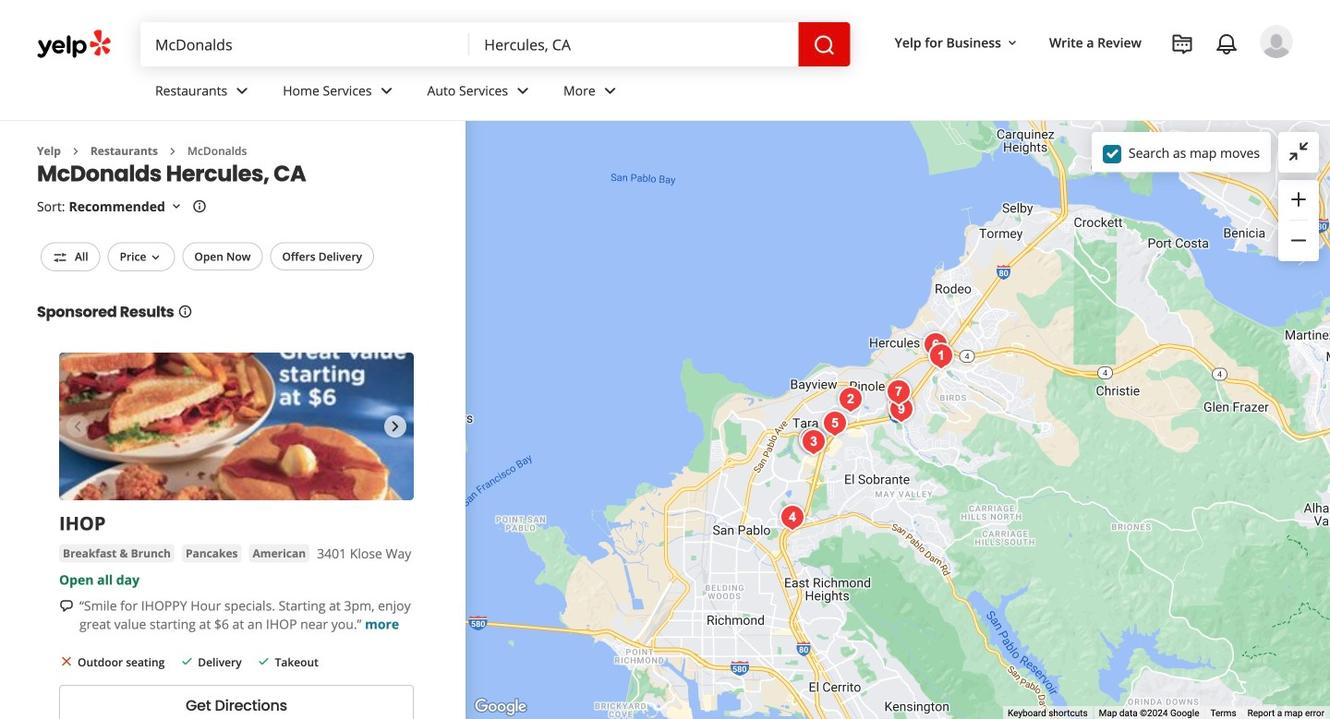 Task type: vqa. For each thing, say whether or not it's contained in the screenshot.
Ste
no



Task type: describe. For each thing, give the bounding box(es) containing it.
0 vertical spatial 16 chevron down v2 image
[[1005, 36, 1020, 51]]

five guys image
[[883, 387, 919, 424]]

mcdonald's image
[[833, 382, 870, 419]]

0 vertical spatial mcdonald's image
[[923, 338, 960, 375]]

map region
[[466, 121, 1331, 720]]

16 speech v2 image
[[59, 599, 74, 614]]

1 16 checkmark v2 image from the left
[[180, 655, 194, 670]]

24 chevron down v2 image
[[512, 80, 534, 102]]

2 16 checkmark v2 image from the left
[[257, 655, 271, 670]]

2 vertical spatial mcdonald's image
[[774, 500, 811, 537]]

3 24 chevron down v2 image from the left
[[599, 80, 622, 102]]

2 24 chevron down v2 image from the left
[[376, 80, 398, 102]]

16 close v2 image
[[59, 655, 74, 670]]

16 filter v2 image
[[53, 250, 67, 265]]

slideshow element
[[59, 353, 414, 501]]

projects image
[[1172, 33, 1194, 55]]

16 chevron down v2 image
[[148, 250, 163, 265]]

filters group
[[37, 242, 378, 272]]

the original red onion image
[[883, 392, 920, 429]]

0 vertical spatial 16 info v2 image
[[192, 199, 207, 214]]

1 vertical spatial 16 info v2 image
[[178, 304, 193, 319]]



Task type: locate. For each thing, give the bounding box(es) containing it.
the habit burger grill image
[[881, 374, 918, 411]]

16 chevron down v2 image
[[1005, 36, 1020, 51], [169, 199, 184, 214]]

things to do, nail salons, plumbers search field
[[140, 22, 470, 67]]

16 info v2 image up the filters group
[[192, 199, 207, 214]]

1 horizontal spatial 16 checkmark v2 image
[[257, 655, 271, 670]]

1 horizontal spatial 16 chevron down v2 image
[[1005, 36, 1020, 51]]

1 none field from the left
[[140, 22, 470, 67]]

mcdonald's image
[[923, 338, 960, 375], [796, 424, 833, 461], [774, 500, 811, 537]]

1 vertical spatial 16 chevron down v2 image
[[169, 199, 184, 214]]

next image
[[384, 416, 407, 438]]

2 none field from the left
[[470, 22, 799, 67]]

16 info v2 image down the filters group
[[178, 304, 193, 319]]

mcdonald's image right the habit burger grill image
[[923, 338, 960, 375]]

business categories element
[[140, 67, 1294, 120]]

collapse map image
[[1288, 140, 1310, 163]]

24 chevron down v2 image
[[231, 80, 253, 102], [376, 80, 398, 102], [599, 80, 622, 102]]

in-n-out burger image
[[817, 406, 854, 443]]

1 vertical spatial mcdonald's image
[[796, 424, 833, 461]]

none field address, neighborhood, city, state or zip
[[470, 22, 799, 67]]

1 24 chevron down v2 image from the left
[[231, 80, 253, 102]]

16 chevron right v2 image
[[165, 144, 180, 159]]

mcdonald's image down ihop icon
[[774, 500, 811, 537]]

1 horizontal spatial 24 chevron down v2 image
[[376, 80, 398, 102]]

group
[[1279, 180, 1320, 262]]

None search field
[[140, 22, 851, 67]]

google image
[[470, 696, 531, 720]]

16 info v2 image
[[192, 199, 207, 214], [178, 304, 193, 319]]

christina o. image
[[1260, 25, 1294, 58]]

address, neighborhood, city, state or zip search field
[[470, 22, 799, 67]]

notifications image
[[1216, 33, 1238, 55]]

16 chevron right v2 image
[[68, 144, 83, 159]]

ihop image
[[794, 422, 831, 459]]

0 horizontal spatial 16 checkmark v2 image
[[180, 655, 194, 670]]

0 horizontal spatial 24 chevron down v2 image
[[231, 80, 253, 102]]

search image
[[814, 34, 836, 56]]

None field
[[140, 22, 470, 67], [470, 22, 799, 67]]

mcdonald's image down mcdonald's image
[[796, 424, 833, 461]]

16 checkmark v2 image
[[180, 655, 194, 670], [257, 655, 271, 670]]

user actions element
[[880, 23, 1320, 137]]

0 horizontal spatial 16 chevron down v2 image
[[169, 199, 184, 214]]

jack in the box image
[[918, 327, 955, 364]]

zoom in image
[[1288, 188, 1310, 211]]

previous image
[[67, 416, 89, 438]]

none field things to do, nail salons, plumbers
[[140, 22, 470, 67]]

zoom out image
[[1288, 230, 1310, 252]]

2 horizontal spatial 24 chevron down v2 image
[[599, 80, 622, 102]]

ihop image
[[794, 422, 831, 459]]



